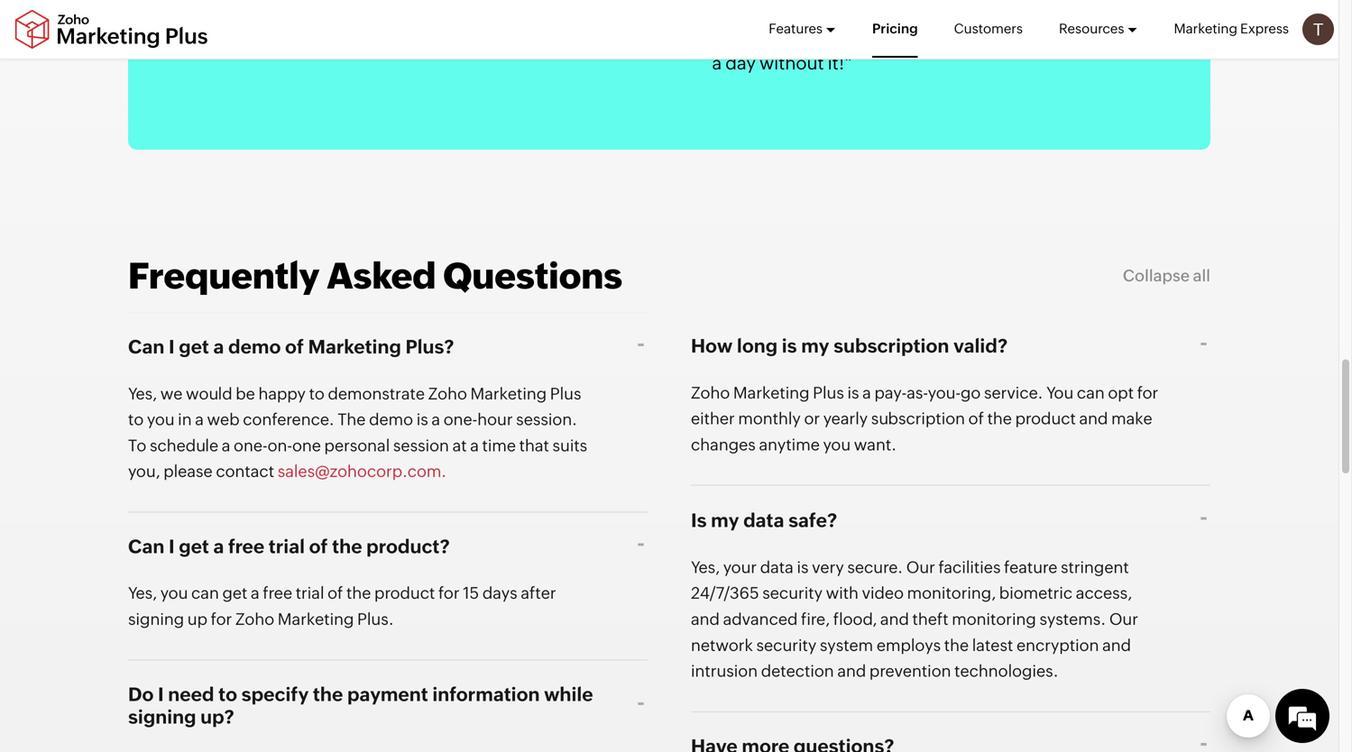 Task type: vqa. For each thing, say whether or not it's contained in the screenshot.
2nd Can from the bottom
yes



Task type: locate. For each thing, give the bounding box(es) containing it.
2 vertical spatial for
[[211, 610, 232, 629]]

0 vertical spatial for
[[1137, 384, 1159, 402]]

security up detection
[[757, 636, 817, 655]]

one- up at
[[444, 411, 477, 429]]

1 horizontal spatial to
[[218, 684, 237, 705]]

collapse
[[1123, 267, 1190, 285]]

2 vertical spatial i
[[158, 684, 164, 705]]

zoho up either
[[691, 384, 730, 402]]

1 vertical spatial signing
[[128, 706, 196, 728]]

after
[[521, 584, 556, 603]]

product?
[[366, 536, 450, 558]]

yes, you can get a free trial of the product for 15
[[128, 584, 479, 603]]

resources
[[1059, 21, 1125, 37]]

for
[[1137, 384, 1159, 402], [438, 584, 460, 603], [211, 610, 232, 629]]

1 vertical spatial get
[[179, 536, 209, 558]]

demo down demonstrate
[[369, 411, 413, 429]]

0 vertical spatial demo
[[228, 336, 281, 358]]

is my data safe?
[[691, 510, 837, 532]]

the down the service.
[[988, 410, 1012, 428]]

the
[[988, 410, 1012, 428], [332, 536, 362, 558], [347, 584, 371, 603], [944, 636, 969, 655], [313, 684, 343, 705]]

0 horizontal spatial product
[[374, 584, 435, 603]]

to
[[309, 385, 325, 403], [128, 411, 144, 429], [218, 684, 237, 705]]

yes, for can
[[128, 385, 157, 403]]

1 horizontal spatial demo
[[369, 411, 413, 429]]

the up days after signing up for zoho marketing plus.
[[332, 536, 362, 558]]

product up plus.
[[374, 584, 435, 603]]

get for demo
[[179, 336, 209, 358]]

15
[[463, 584, 479, 603]]

your
[[723, 558, 757, 577]]

trial down can i get a free trial of the product? at left bottom
[[296, 584, 324, 603]]

can up we
[[128, 336, 165, 358]]

0 vertical spatial you
[[147, 411, 175, 429]]

to inside do i need to specify the payment information while signing up?
[[218, 684, 237, 705]]

data
[[744, 510, 784, 532], [760, 558, 794, 577]]

2 vertical spatial to
[[218, 684, 237, 705]]

fire,
[[801, 610, 830, 629]]

free down can i get a free trial of the product? at left bottom
[[263, 584, 292, 603]]

for right opt
[[1137, 384, 1159, 402]]

0 vertical spatial i
[[169, 336, 175, 358]]

2 vertical spatial you
[[160, 584, 188, 603]]

my right is
[[711, 510, 739, 532]]

0 vertical spatial product
[[1016, 410, 1076, 428]]

you up up
[[160, 584, 188, 603]]

can up up
[[191, 584, 219, 603]]

of
[[285, 336, 304, 358], [969, 410, 984, 428], [309, 536, 328, 558], [328, 584, 343, 603]]

you
[[1047, 384, 1074, 402]]

marketing up hour
[[471, 385, 547, 403]]

subscription down as- on the right of page
[[871, 410, 965, 428]]

you left in
[[147, 411, 175, 429]]

zoho down plus? in the left top of the page
[[428, 385, 467, 403]]

very
[[812, 558, 844, 577]]

is up yearly on the bottom right of the page
[[848, 384, 859, 402]]

0 horizontal spatial one-
[[234, 437, 268, 455]]

0 vertical spatial subscription
[[834, 335, 950, 357]]

marketing left express
[[1174, 21, 1238, 37]]

my
[[801, 335, 830, 357], [711, 510, 739, 532]]

my right long
[[801, 335, 830, 357]]

get up up
[[179, 536, 209, 558]]

1 vertical spatial demo
[[369, 411, 413, 429]]

product
[[1016, 410, 1076, 428], [374, 584, 435, 603]]

i inside do i need to specify the payment information while signing up?
[[158, 684, 164, 705]]

plus inside zoho marketing plus is a pay-as-you-go service. you can opt for either monthly or yearly subscription of the product and make changes anytime you want.
[[813, 384, 844, 402]]

with
[[826, 584, 859, 603]]

trial up yes, you can get a free trial of the product for 15
[[269, 536, 305, 558]]

conference.
[[243, 411, 334, 429]]

safe?
[[789, 510, 837, 532]]

signing
[[128, 610, 184, 629], [128, 706, 196, 728]]

to right happy
[[309, 385, 325, 403]]

of inside zoho marketing plus is a pay-as-you-go service. you can opt for either monthly or yearly subscription of the product and make changes anytime you want.
[[969, 410, 984, 428]]

of down go
[[969, 410, 984, 428]]

the inside do i need to specify the payment information while signing up?
[[313, 684, 343, 705]]

i for do i need to specify the payment information while signing up?
[[158, 684, 164, 705]]

is up session
[[417, 411, 428, 429]]

one
[[292, 437, 321, 455]]

1 horizontal spatial zoho
[[428, 385, 467, 403]]

and
[[1080, 410, 1108, 428], [691, 610, 720, 629], [881, 610, 909, 629], [1103, 636, 1131, 655], [838, 662, 866, 681]]

prevention
[[870, 662, 951, 681]]

would
[[186, 385, 232, 403]]

1 vertical spatial can
[[128, 536, 165, 558]]

1 vertical spatial can
[[191, 584, 219, 603]]

and down opt
[[1080, 410, 1108, 428]]

0 vertical spatial can
[[1077, 384, 1105, 402]]

1 horizontal spatial can
[[1077, 384, 1105, 402]]

0 vertical spatial yes,
[[128, 385, 157, 403]]

0 vertical spatial to
[[309, 385, 325, 403]]

that
[[519, 437, 549, 455]]

a right in
[[195, 411, 204, 429]]

1 vertical spatial free
[[263, 584, 292, 603]]

network
[[691, 636, 753, 655]]

flood,
[[833, 610, 877, 629]]

data inside the yes, your data is very secure. our facilities feature stringent 24/7/365 security with video monitoring, biometric access, and advanced fire, flood, and theft monitoring systems. our network security system employs the latest encryption and intrusion detection and prevention technologies.
[[760, 558, 794, 577]]

0 horizontal spatial demo
[[228, 336, 281, 358]]

either
[[691, 410, 735, 428]]

1 vertical spatial i
[[169, 536, 175, 558]]

free up yes, you can get a free trial of the product for 15
[[228, 536, 264, 558]]

0 vertical spatial get
[[179, 336, 209, 358]]

can left opt
[[1077, 384, 1105, 402]]

you down yearly on the bottom right of the page
[[823, 436, 851, 454]]

plus
[[813, 384, 844, 402], [550, 385, 581, 403]]

can down you,
[[128, 536, 165, 558]]

0 vertical spatial signing
[[128, 610, 184, 629]]

product down the you
[[1016, 410, 1076, 428]]

up
[[187, 610, 208, 629]]

0 vertical spatial data
[[744, 510, 784, 532]]

monitoring,
[[907, 584, 996, 603]]

for left 15
[[438, 584, 460, 603]]

demo up be
[[228, 336, 281, 358]]

personal
[[324, 437, 390, 455]]

0 horizontal spatial my
[[711, 510, 739, 532]]

1 vertical spatial our
[[1110, 610, 1139, 629]]

you-
[[928, 384, 961, 402]]

get down can i get a free trial of the product? at left bottom
[[222, 584, 248, 603]]

1 horizontal spatial our
[[1110, 610, 1139, 629]]

the
[[338, 411, 366, 429]]

subscription up pay-
[[834, 335, 950, 357]]

yes, inside yes, we would be happy to demonstrate zoho marketing plus to you in a web conference. the demo is a one-hour session. to schedule a one-on-one personal session at a time that suits you, please contact
[[128, 385, 157, 403]]

2 can from the top
[[128, 536, 165, 558]]

0 horizontal spatial plus
[[550, 385, 581, 403]]

i right do
[[158, 684, 164, 705]]

plus up the session.
[[550, 385, 581, 403]]

for right up
[[211, 610, 232, 629]]

the right specify
[[313, 684, 343, 705]]

1 vertical spatial data
[[760, 558, 794, 577]]

1 vertical spatial you
[[823, 436, 851, 454]]

0 vertical spatial my
[[801, 335, 830, 357]]

zoho down yes, you can get a free trial of the product for 15
[[235, 610, 274, 629]]

1 vertical spatial one-
[[234, 437, 268, 455]]

customers
[[954, 21, 1023, 37]]

zoho inside zoho marketing plus is a pay-as-you-go service. you can opt for either monthly or yearly subscription of the product and make changes anytime you want.
[[691, 384, 730, 402]]

to up "up?" at the bottom left
[[218, 684, 237, 705]]

1 signing from the top
[[128, 610, 184, 629]]

time
[[482, 437, 516, 455]]

frequently
[[128, 255, 320, 297]]

is inside zoho marketing plus is a pay-as-you-go service. you can opt for either monthly or yearly subscription of the product and make changes anytime you want.
[[848, 384, 859, 402]]

1 horizontal spatial product
[[1016, 410, 1076, 428]]

a
[[213, 336, 224, 358], [863, 384, 871, 402], [195, 411, 204, 429], [432, 411, 440, 429], [222, 437, 230, 455], [470, 437, 479, 455], [213, 536, 224, 558], [251, 584, 260, 603]]

please
[[164, 463, 213, 481]]

data left "safe?"
[[744, 510, 784, 532]]

plus up or
[[813, 384, 844, 402]]

facilities
[[939, 558, 1001, 577]]

trial
[[269, 536, 305, 558], [296, 584, 324, 603]]

asked
[[327, 255, 436, 297]]

a inside zoho marketing plus is a pay-as-you-go service. you can opt for either monthly or yearly subscription of the product and make changes anytime you want.
[[863, 384, 871, 402]]

i down 'please'
[[169, 536, 175, 558]]

signing left up
[[128, 610, 184, 629]]

1 horizontal spatial my
[[801, 335, 830, 357]]

i up we
[[169, 336, 175, 358]]

0 horizontal spatial for
[[211, 610, 232, 629]]

of up happy
[[285, 336, 304, 358]]

the left the latest
[[944, 636, 969, 655]]

happy
[[258, 385, 306, 403]]

0 vertical spatial one-
[[444, 411, 477, 429]]

1 vertical spatial security
[[757, 636, 817, 655]]

marketing up monthly
[[733, 384, 810, 402]]

yes, inside the yes, your data is very secure. our facilities feature stringent 24/7/365 security with video monitoring, biometric access, and advanced fire, flood, and theft monitoring systems. our network security system employs the latest encryption and intrusion detection and prevention technologies.
[[691, 558, 720, 577]]

2 horizontal spatial zoho
[[691, 384, 730, 402]]

1 can from the top
[[128, 336, 165, 358]]

2 horizontal spatial for
[[1137, 384, 1159, 402]]

yes, for is
[[691, 558, 720, 577]]

1 vertical spatial subscription
[[871, 410, 965, 428]]

i
[[169, 336, 175, 358], [169, 536, 175, 558], [158, 684, 164, 705]]

zoho inside days after signing up for zoho marketing plus.
[[235, 610, 274, 629]]

2 signing from the top
[[128, 706, 196, 728]]

we
[[160, 385, 183, 403]]

you
[[147, 411, 175, 429], [823, 436, 851, 454], [160, 584, 188, 603]]

data right your at the bottom right of page
[[760, 558, 794, 577]]

and up network
[[691, 610, 720, 629]]

signing inside do i need to specify the payment information while signing up?
[[128, 706, 196, 728]]

marketing express link
[[1174, 0, 1289, 58]]

long
[[737, 335, 778, 357]]

days
[[483, 584, 518, 603]]

signing down do
[[128, 706, 196, 728]]

one- up contact
[[234, 437, 268, 455]]

yes, your data is very secure. our facilities feature stringent 24/7/365 security with video monitoring, biometric access, and advanced fire, flood, and theft monitoring systems. our network security system employs the latest encryption and intrusion detection and prevention technologies.
[[691, 558, 1139, 681]]

free
[[228, 536, 264, 558], [263, 584, 292, 603]]

terry turtle image
[[1303, 14, 1334, 45]]

express
[[1241, 21, 1289, 37]]

get up would
[[179, 336, 209, 358]]

a left pay-
[[863, 384, 871, 402]]

is inside yes, we would be happy to demonstrate zoho marketing plus to you in a web conference. the demo is a one-hour session. to schedule a one-on-one personal session at a time that suits you, please contact
[[417, 411, 428, 429]]

get
[[179, 336, 209, 358], [179, 536, 209, 558], [222, 584, 248, 603]]

0 vertical spatial can
[[128, 336, 165, 358]]

is left 'very'
[[797, 558, 809, 577]]

0 vertical spatial our
[[907, 558, 935, 577]]

1 horizontal spatial one-
[[444, 411, 477, 429]]

our down access,
[[1110, 610, 1139, 629]]

and inside zoho marketing plus is a pay-as-you-go service. you can opt for either monthly or yearly subscription of the product and make changes anytime you want.
[[1080, 410, 1108, 428]]

security up fire,
[[763, 584, 823, 603]]

marketing down yes, you can get a free trial of the product for 15
[[278, 610, 354, 629]]

1 horizontal spatial plus
[[813, 384, 844, 402]]

a up session
[[432, 411, 440, 429]]

marketing
[[1174, 21, 1238, 37], [308, 336, 401, 358], [733, 384, 810, 402], [471, 385, 547, 403], [278, 610, 354, 629]]

1 vertical spatial yes,
[[691, 558, 720, 577]]

days after signing up for zoho marketing plus.
[[128, 584, 556, 629]]

plus inside yes, we would be happy to demonstrate zoho marketing plus to you in a web conference. the demo is a one-hour session. to schedule a one-on-one personal session at a time that suits you, please contact
[[550, 385, 581, 403]]

can inside zoho marketing plus is a pay-as-you-go service. you can opt for either monthly or yearly subscription of the product and make changes anytime you want.
[[1077, 384, 1105, 402]]

advanced
[[723, 610, 798, 629]]

customers link
[[954, 0, 1023, 58]]

1 vertical spatial to
[[128, 411, 144, 429]]

0 horizontal spatial to
[[128, 411, 144, 429]]

to up to
[[128, 411, 144, 429]]

our up monitoring, on the bottom of the page
[[907, 558, 935, 577]]

secure.
[[848, 558, 903, 577]]

1 vertical spatial for
[[438, 584, 460, 603]]

0 horizontal spatial zoho
[[235, 610, 274, 629]]

encryption
[[1017, 636, 1099, 655]]



Task type: describe. For each thing, give the bounding box(es) containing it.
do
[[128, 684, 154, 705]]

1 vertical spatial product
[[374, 584, 435, 603]]

as-
[[907, 384, 928, 402]]

access,
[[1076, 584, 1132, 603]]

intrusion
[[691, 662, 758, 681]]

0 vertical spatial security
[[763, 584, 823, 603]]

in
[[178, 411, 192, 429]]

collapse all
[[1123, 267, 1211, 285]]

the inside zoho marketing plus is a pay-as-you-go service. you can opt for either monthly or yearly subscription of the product and make changes anytime you want.
[[988, 410, 1012, 428]]

schedule
[[150, 437, 218, 455]]

opt
[[1108, 384, 1134, 402]]

yearly
[[824, 410, 868, 428]]

zoho marketingplus logo image
[[14, 9, 209, 49]]

2 horizontal spatial to
[[309, 385, 325, 403]]

frequently asked questions
[[128, 255, 623, 297]]

data for your
[[760, 558, 794, 577]]

signing inside days after signing up for zoho marketing plus.
[[128, 610, 184, 629]]

be
[[236, 385, 255, 403]]

you,
[[128, 463, 160, 481]]

for inside zoho marketing plus is a pay-as-you-go service. you can opt for either monthly or yearly subscription of the product and make changes anytime you want.
[[1137, 384, 1159, 402]]

a down can i get a free trial of the product? at left bottom
[[251, 584, 260, 603]]

i for can i get a free trial of the product?
[[169, 536, 175, 558]]

2 vertical spatial yes,
[[128, 584, 157, 603]]

features
[[769, 21, 823, 37]]

plus.
[[357, 610, 394, 629]]

a down web
[[222, 437, 230, 455]]

how long is my subscription valid?
[[691, 335, 1008, 357]]

0 vertical spatial trial
[[269, 536, 305, 558]]

how
[[691, 335, 733, 357]]

to
[[128, 437, 146, 455]]

on-
[[268, 437, 292, 455]]

latest
[[972, 636, 1013, 655]]

sales@zohocorp.com. link
[[278, 463, 447, 481]]

marketing inside days after signing up for zoho marketing plus.
[[278, 610, 354, 629]]

2 vertical spatial get
[[222, 584, 248, 603]]

questions
[[443, 255, 623, 297]]

you inside yes, we would be happy to demonstrate zoho marketing plus to you in a web conference. the demo is a one-hour session. to schedule a one-on-one personal session at a time that suits you, please contact
[[147, 411, 175, 429]]

yes, we would be happy to demonstrate zoho marketing plus to you in a web conference. the demo is a one-hour session. to schedule a one-on-one personal session at a time that suits you, please contact
[[128, 385, 588, 481]]

employs
[[877, 636, 941, 655]]

can i get a free trial of the product?
[[128, 536, 450, 558]]

data for my
[[744, 510, 784, 532]]

and down the system
[[838, 662, 866, 681]]

do i need to specify the payment information while signing up?
[[128, 684, 593, 728]]

biometric
[[1000, 584, 1073, 603]]

anytime
[[759, 436, 820, 454]]

suits
[[553, 437, 588, 455]]

and down systems.
[[1103, 636, 1131, 655]]

1 vertical spatial trial
[[296, 584, 324, 603]]

make
[[1112, 410, 1153, 428]]

information
[[432, 684, 540, 705]]

can for can i get a demo of marketing plus?
[[128, 336, 165, 358]]

stringent
[[1061, 558, 1129, 577]]

specify
[[241, 684, 309, 705]]

changes
[[691, 436, 756, 454]]

session
[[393, 437, 449, 455]]

and down the "video"
[[881, 610, 909, 629]]

resources link
[[1059, 0, 1138, 58]]

0 horizontal spatial can
[[191, 584, 219, 603]]

pricing link
[[872, 0, 918, 58]]

up?
[[200, 706, 234, 728]]

all
[[1193, 267, 1211, 285]]

1 vertical spatial my
[[711, 510, 739, 532]]

collapse all link
[[1123, 267, 1211, 285]]

while
[[544, 684, 593, 705]]

is inside the yes, your data is very secure. our facilities feature stringent 24/7/365 security with video monitoring, biometric access, and advanced fire, flood, and theft monitoring systems. our network security system employs the latest encryption and intrusion detection and prevention technologies.
[[797, 558, 809, 577]]

a down contact
[[213, 536, 224, 558]]

video
[[862, 584, 904, 603]]

systems.
[[1040, 610, 1106, 629]]

of down can i get a free trial of the product? at left bottom
[[328, 584, 343, 603]]

contact
[[216, 463, 274, 481]]

for inside days after signing up for zoho marketing plus.
[[211, 610, 232, 629]]

the inside the yes, your data is very secure. our facilities feature stringent 24/7/365 security with video monitoring, biometric access, and advanced fire, flood, and theft monitoring systems. our network security system employs the latest encryption and intrusion detection and prevention technologies.
[[944, 636, 969, 655]]

demo inside yes, we would be happy to demonstrate zoho marketing plus to you in a web conference. the demo is a one-hour session. to schedule a one-on-one personal session at a time that suits you, please contact
[[369, 411, 413, 429]]

hour
[[477, 411, 513, 429]]

marketing up demonstrate
[[308, 336, 401, 358]]

the up plus.
[[347, 584, 371, 603]]

feature
[[1004, 558, 1058, 577]]

1 horizontal spatial for
[[438, 584, 460, 603]]

marketing inside zoho marketing plus is a pay-as-you-go service. you can opt for either monthly or yearly subscription of the product and make changes anytime you want.
[[733, 384, 810, 402]]

sales@zohocorp.com.
[[278, 463, 447, 481]]

marketing inside yes, we would be happy to demonstrate zoho marketing plus to you in a web conference. the demo is a one-hour session. to schedule a one-on-one personal session at a time that suits you, please contact
[[471, 385, 547, 403]]

technologies.
[[955, 662, 1059, 681]]

a up would
[[213, 336, 224, 358]]

plus?
[[406, 336, 454, 358]]

0 horizontal spatial our
[[907, 558, 935, 577]]

marketing express
[[1174, 21, 1289, 37]]

want.
[[854, 436, 897, 454]]

theft
[[913, 610, 949, 629]]

zoho inside yes, we would be happy to demonstrate zoho marketing plus to you in a web conference. the demo is a one-hour session. to schedule a one-on-one personal session at a time that suits you, please contact
[[428, 385, 467, 403]]

of up yes, you can get a free trial of the product for 15
[[309, 536, 328, 558]]

monthly
[[738, 410, 801, 428]]

session.
[[516, 411, 577, 429]]

product inside zoho marketing plus is a pay-as-you-go service. you can opt for either monthly or yearly subscription of the product and make changes anytime you want.
[[1016, 410, 1076, 428]]

system
[[820, 636, 874, 655]]

pricing
[[872, 21, 918, 37]]

detection
[[761, 662, 834, 681]]

monitoring
[[952, 610, 1037, 629]]

can i get a demo of marketing plus?
[[128, 336, 454, 358]]

features link
[[769, 0, 836, 58]]

zoho marketing plus is a pay-as-you-go service. you can opt for either monthly or yearly subscription of the product and make changes anytime you want.
[[691, 384, 1159, 454]]

i for can i get a demo of marketing plus?
[[169, 336, 175, 358]]

24/7/365
[[691, 584, 759, 603]]

is right long
[[782, 335, 797, 357]]

a right at
[[470, 437, 479, 455]]

subscription inside zoho marketing plus is a pay-as-you-go service. you can opt for either monthly or yearly subscription of the product and make changes anytime you want.
[[871, 410, 965, 428]]

can for can i get a free trial of the product?
[[128, 536, 165, 558]]

0 vertical spatial free
[[228, 536, 264, 558]]

at
[[453, 437, 467, 455]]

web
[[207, 411, 240, 429]]

you inside zoho marketing plus is a pay-as-you-go service. you can opt for either monthly or yearly subscription of the product and make changes anytime you want.
[[823, 436, 851, 454]]

get for free
[[179, 536, 209, 558]]

payment
[[347, 684, 428, 705]]

demonstrate
[[328, 385, 425, 403]]

service.
[[984, 384, 1043, 402]]



